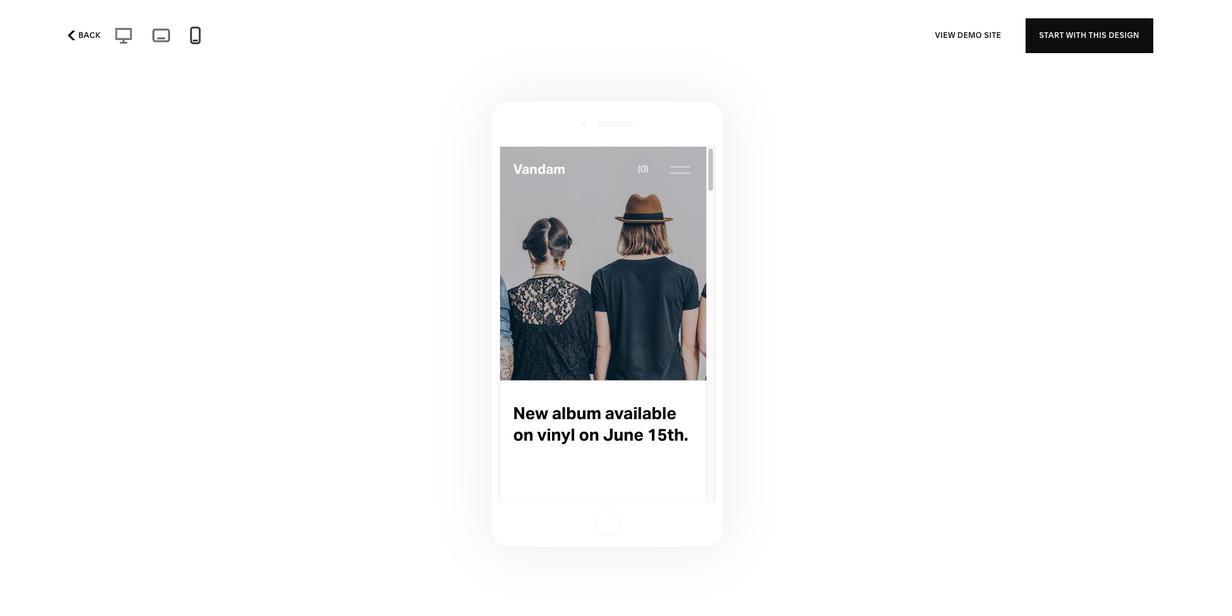 Task type: locate. For each thing, give the bounding box(es) containing it.
singularity
[[432, 558, 499, 571]]

preview template on a mobile device image
[[186, 26, 205, 45]]

site
[[985, 30, 1002, 40]]

preview template on a tablet device image
[[149, 25, 173, 46]]

waverly
[[49, 21, 96, 34]]

preview template on a desktop device image
[[111, 25, 137, 46]]

view
[[936, 30, 956, 40]]

start
[[1040, 30, 1065, 40]]

back button
[[61, 22, 104, 49]]

this
[[1089, 30, 1107, 40]]



Task type: vqa. For each thing, say whether or not it's contained in the screenshot.
With
yes



Task type: describe. For each thing, give the bounding box(es) containing it.
singularity image
[[432, 94, 773, 545]]

start with this design
[[1040, 30, 1140, 40]]

back
[[78, 30, 101, 40]]

view demo site link
[[936, 18, 1002, 53]]

with
[[1067, 30, 1087, 40]]

demo
[[958, 30, 983, 40]]

start with this design button
[[1026, 18, 1154, 53]]

design
[[1109, 30, 1140, 40]]

view demo site
[[936, 30, 1002, 40]]



